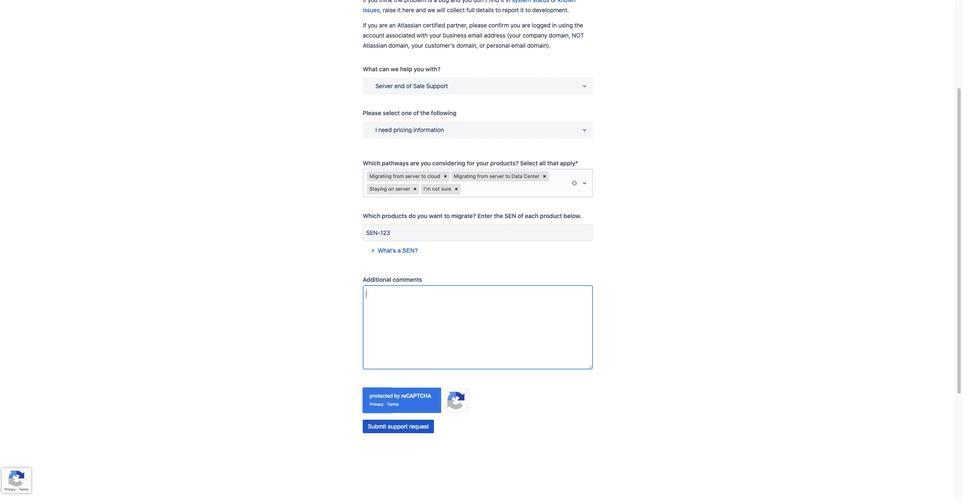 Task type: locate. For each thing, give the bounding box(es) containing it.
clear image right sure
[[453, 186, 460, 193]]

open image
[[580, 81, 590, 91], [580, 178, 590, 188]]

2 horizontal spatial of
[[518, 212, 524, 220]]

0 vertical spatial the
[[575, 22, 583, 29]]

company
[[523, 32, 548, 39]]

one
[[402, 109, 412, 116]]

it left here on the left of the page
[[398, 6, 401, 14]]

here
[[403, 6, 415, 14]]

from
[[393, 173, 404, 179], [477, 173, 488, 179]]

2 migrating from the left
[[454, 173, 476, 179]]

you up (your
[[511, 22, 521, 29]]

domain,
[[549, 32, 571, 39], [389, 42, 410, 49], [457, 42, 478, 49]]

2 horizontal spatial clear image
[[541, 173, 548, 180]]

of right sen
[[518, 212, 524, 220]]

which for which pathways are you considering for your products? select all that apply*
[[363, 160, 381, 167]]

to left cloud
[[421, 173, 426, 179]]

business
[[443, 32, 467, 39]]

submit
[[368, 423, 386, 430]]

the up not
[[575, 22, 583, 29]]

personal
[[487, 42, 510, 49]]

of right end
[[406, 82, 412, 89]]

1 horizontal spatial atlassian
[[397, 22, 422, 29]]

clear image right center
[[541, 173, 548, 180]]

from down which pathways are you considering for your products? select all that apply*
[[477, 173, 488, 179]]

0 vertical spatial we
[[428, 6, 435, 14]]

in
[[552, 22, 557, 29]]

we left will
[[428, 6, 435, 14]]

1 horizontal spatial your
[[430, 32, 441, 39]]

0 horizontal spatial atlassian
[[363, 42, 387, 49]]

clear image left the i'm
[[412, 186, 419, 193]]

2 which from the top
[[363, 212, 381, 220]]

domain, left or
[[457, 42, 478, 49]]

clear image for migrating from server to data center
[[541, 173, 548, 180]]

0 vertical spatial open image
[[580, 81, 590, 91]]

0 horizontal spatial we
[[391, 65, 399, 73]]

sen?
[[403, 247, 418, 254]]

1 vertical spatial open image
[[580, 178, 590, 188]]

migrating up the 'staying'
[[370, 173, 392, 179]]

1 vertical spatial atlassian
[[363, 42, 387, 49]]

atlassian down account
[[363, 42, 387, 49]]

1 vertical spatial of
[[413, 109, 419, 116]]

1 vertical spatial we
[[391, 65, 399, 73]]

data
[[512, 173, 523, 179]]

following
[[431, 109, 457, 116]]

i'm not sure
[[424, 186, 451, 192]]

sure
[[441, 186, 451, 192]]

submit support request button
[[363, 420, 434, 434]]

domain, down associated
[[389, 42, 410, 49]]

server down products?
[[490, 173, 504, 179]]

atlassian
[[397, 22, 422, 29], [363, 42, 387, 49]]

from down pathways
[[393, 173, 404, 179]]

select
[[383, 109, 400, 116]]

are up company
[[522, 22, 531, 29]]

known issues link
[[363, 0, 576, 14]]

1 horizontal spatial of
[[413, 109, 419, 116]]

email down (your
[[512, 42, 526, 49]]

1 horizontal spatial clear image
[[453, 186, 460, 193]]

2 vertical spatial your
[[476, 160, 489, 167]]

select
[[520, 160, 538, 167]]

0 horizontal spatial it
[[398, 6, 401, 14]]

are up the migrating from server to cloud
[[410, 160, 419, 167]]

sen
[[505, 212, 517, 220]]

0 vertical spatial which
[[363, 160, 381, 167]]

support
[[388, 423, 408, 430]]

1 vertical spatial which
[[363, 212, 381, 220]]

comments
[[393, 276, 422, 283]]

address
[[484, 32, 506, 39]]

email
[[468, 32, 483, 39], [512, 42, 526, 49]]

migrating down which pathways are you considering for your products? select all that apply*
[[454, 173, 476, 179]]

below.
[[564, 212, 582, 220]]

the up "information"
[[421, 109, 430, 116]]

i'm
[[424, 186, 431, 192]]

1 vertical spatial email
[[512, 42, 526, 49]]

your right for
[[476, 160, 489, 167]]

submit support request
[[368, 423, 429, 430]]

0 vertical spatial of
[[406, 82, 412, 89]]

it right report
[[521, 6, 524, 14]]

0 horizontal spatial your
[[412, 42, 424, 49]]

0 horizontal spatial are
[[379, 22, 388, 29]]

server left cloud
[[405, 173, 420, 179]]

clear image
[[442, 173, 449, 180]]

server right on
[[396, 186, 410, 192]]

known issues
[[363, 0, 576, 14]]

pathways
[[382, 160, 409, 167]]

your
[[430, 32, 441, 39], [412, 42, 424, 49], [476, 160, 489, 167]]

0 horizontal spatial the
[[421, 109, 430, 116]]

1 horizontal spatial we
[[428, 6, 435, 14]]

of right one
[[413, 109, 419, 116]]

0 vertical spatial email
[[468, 32, 483, 39]]

1 horizontal spatial migrating
[[454, 173, 476, 179]]

1 horizontal spatial email
[[512, 42, 526, 49]]

1 horizontal spatial are
[[410, 160, 419, 167]]

atlassian up associated
[[397, 22, 422, 29]]

server for data
[[490, 173, 504, 179]]

0 vertical spatial your
[[430, 32, 441, 39]]

your down the with
[[412, 42, 424, 49]]

additional
[[363, 276, 391, 283]]

2 horizontal spatial the
[[575, 22, 583, 29]]

1 vertical spatial the
[[421, 109, 430, 116]]

which pathways are you considering for your products? select all that apply*
[[363, 160, 578, 167]]

products?
[[490, 160, 519, 167]]

are left an
[[379, 22, 388, 29]]

domain, down in at the top right of page
[[549, 32, 571, 39]]

1 from from the left
[[393, 173, 404, 179]]

to right report
[[526, 6, 531, 14]]

what's a sen? button
[[363, 237, 423, 259]]

will
[[437, 6, 446, 14]]

you right do
[[417, 212, 428, 220]]

2 from from the left
[[477, 173, 488, 179]]

which left products
[[363, 212, 381, 220]]

if
[[363, 22, 366, 29]]

which
[[363, 160, 381, 167], [363, 212, 381, 220]]

2 it from the left
[[521, 6, 524, 14]]

you right if
[[368, 22, 378, 29]]

to
[[496, 6, 501, 14], [526, 6, 531, 14], [421, 173, 426, 179], [506, 173, 510, 179], [444, 212, 450, 220]]

domain).
[[527, 42, 551, 49]]

server
[[405, 173, 420, 179], [490, 173, 504, 179], [396, 186, 410, 192]]

0 horizontal spatial clear image
[[412, 186, 419, 193]]

1 migrating from the left
[[370, 173, 392, 179]]

known
[[558, 0, 576, 3]]

are
[[379, 22, 388, 29], [522, 22, 531, 29], [410, 160, 419, 167]]

migrating
[[370, 173, 392, 179], [454, 173, 476, 179]]

1 it from the left
[[398, 6, 401, 14]]

report
[[503, 6, 519, 14]]

from for data
[[477, 173, 488, 179]]

0 horizontal spatial from
[[393, 173, 404, 179]]

logged
[[532, 22, 551, 29]]

open image
[[580, 125, 590, 135]]

raise
[[383, 6, 396, 14]]

need
[[379, 126, 392, 133]]

your down certified
[[430, 32, 441, 39]]

0 horizontal spatial of
[[406, 82, 412, 89]]

the
[[575, 22, 583, 29], [421, 109, 430, 116], [494, 212, 503, 220]]

to left report
[[496, 6, 501, 14]]

full
[[467, 6, 475, 14]]

1 which from the top
[[363, 160, 381, 167]]

information
[[414, 126, 444, 133]]

of
[[406, 82, 412, 89], [413, 109, 419, 116], [518, 212, 524, 220]]

migrating from server to data center
[[454, 173, 540, 179]]

issues
[[363, 6, 380, 14]]

2 horizontal spatial are
[[522, 22, 531, 29]]

migrating for migrating from server to data center
[[454, 173, 476, 179]]

we
[[428, 6, 435, 14], [391, 65, 399, 73]]

the left sen
[[494, 212, 503, 220]]

what's
[[378, 247, 396, 254]]

1 horizontal spatial the
[[494, 212, 503, 220]]

which left pathways
[[363, 160, 381, 167]]

email down please
[[468, 32, 483, 39]]

0 horizontal spatial migrating
[[370, 173, 392, 179]]

what can we help you with?
[[363, 65, 441, 73]]

considering
[[433, 160, 466, 167]]

1 horizontal spatial it
[[521, 6, 524, 14]]

2 vertical spatial the
[[494, 212, 503, 220]]

clear image
[[541, 173, 548, 180], [412, 186, 419, 193], [453, 186, 460, 193]]

we right can
[[391, 65, 399, 73]]

collect
[[447, 6, 465, 14]]

1 horizontal spatial from
[[477, 173, 488, 179]]



Task type: vqa. For each thing, say whether or not it's contained in the screenshot.
open icon associated with 201-1000
no



Task type: describe. For each thing, give the bounding box(es) containing it.
1 vertical spatial your
[[412, 42, 424, 49]]

2 horizontal spatial domain,
[[549, 32, 571, 39]]

associated
[[386, 32, 415, 39]]

i
[[376, 126, 377, 133]]

to right 'want'
[[444, 212, 450, 220]]

each
[[525, 212, 539, 220]]

migrating from server to cloud
[[370, 173, 440, 179]]

products
[[382, 212, 407, 220]]

2 open image from the top
[[580, 178, 590, 188]]

pricing
[[394, 126, 412, 133]]

clear image for staying on server
[[412, 186, 419, 193]]

certified
[[423, 22, 445, 29]]

what
[[363, 65, 378, 73]]

1 horizontal spatial domain,
[[457, 42, 478, 49]]

from for cloud
[[393, 173, 404, 179]]

a
[[398, 247, 401, 254]]

development.
[[533, 6, 569, 14]]

0 horizontal spatial email
[[468, 32, 483, 39]]

staying
[[370, 186, 387, 192]]

are for which pathways are you considering for your products? select all that apply*
[[410, 160, 419, 167]]

help
[[400, 65, 412, 73]]

0 vertical spatial atlassian
[[397, 22, 422, 29]]

Which products do you want to migrate? Enter the SEN of each product below.  text field
[[363, 225, 593, 242]]

using
[[559, 22, 573, 29]]

can
[[379, 65, 389, 73]]

details
[[476, 6, 494, 14]]

2 vertical spatial of
[[518, 212, 524, 220]]

migrating for migrating from server to cloud
[[370, 173, 392, 179]]

please select one of the following
[[363, 109, 457, 116]]

or
[[480, 42, 485, 49]]

1 open image from the top
[[580, 81, 590, 91]]

not
[[572, 32, 584, 39]]

customer's
[[425, 42, 455, 49]]

what's a sen?
[[378, 247, 418, 254]]

(your
[[507, 32, 521, 39]]

that
[[547, 160, 559, 167]]

clear image
[[571, 180, 578, 187]]

with
[[417, 32, 428, 39]]

server end of sale support
[[376, 82, 448, 89]]

server for cloud
[[405, 173, 420, 179]]

i need pricing information
[[376, 126, 444, 133]]

are for if you are an atlassian certified partner, please confirm you are logged in using the account associated with your business email address (your company domain, not atlassian domain, your customer's domain, or personal email domain).
[[379, 22, 388, 29]]

partner,
[[447, 22, 468, 29]]

center
[[524, 173, 540, 179]]

which products do you want to migrate? enter the sen of each product below.
[[363, 212, 582, 220]]

0 horizontal spatial domain,
[[389, 42, 410, 49]]

for
[[467, 160, 475, 167]]

do
[[409, 212, 416, 220]]

sale
[[413, 82, 425, 89]]

support
[[426, 82, 448, 89]]

confirm
[[489, 22, 509, 29]]

request
[[409, 423, 429, 430]]

, raise it here and we will collect full details to report it to development.
[[380, 6, 569, 14]]

,
[[380, 6, 381, 14]]

please
[[470, 22, 487, 29]]

enter
[[478, 212, 493, 220]]

if you are an atlassian certified partner, please confirm you are logged in using the account associated with your business email address (your company domain, not atlassian domain, your customer's domain, or personal email domain).
[[363, 22, 584, 49]]

you right help
[[414, 65, 424, 73]]

which for which products do you want to migrate? enter the sen of each product below.
[[363, 212, 381, 220]]

server
[[376, 82, 393, 89]]

want
[[429, 212, 443, 220]]

additional comments
[[363, 276, 422, 283]]

2 horizontal spatial your
[[476, 160, 489, 167]]

on
[[388, 186, 394, 192]]

staying on server
[[370, 186, 410, 192]]

an
[[389, 22, 396, 29]]

migrate?
[[452, 212, 476, 220]]

all
[[540, 160, 546, 167]]

apply*
[[560, 160, 578, 167]]

to left data on the top right of page
[[506, 173, 510, 179]]

not
[[432, 186, 440, 192]]

end
[[395, 82, 405, 89]]

with?
[[426, 65, 441, 73]]

and
[[416, 6, 426, 14]]

clear image for i'm not sure
[[453, 186, 460, 193]]

the inside if you are an atlassian certified partner, please confirm you are logged in using the account associated with your business email address (your company domain, not atlassian domain, your customer's domain, or personal email domain).
[[575, 22, 583, 29]]

you up cloud
[[421, 160, 431, 167]]

product
[[540, 212, 562, 220]]

account
[[363, 32, 385, 39]]

please
[[363, 109, 382, 116]]

cloud
[[428, 173, 440, 179]]

Additional comments text field
[[363, 285, 593, 370]]



